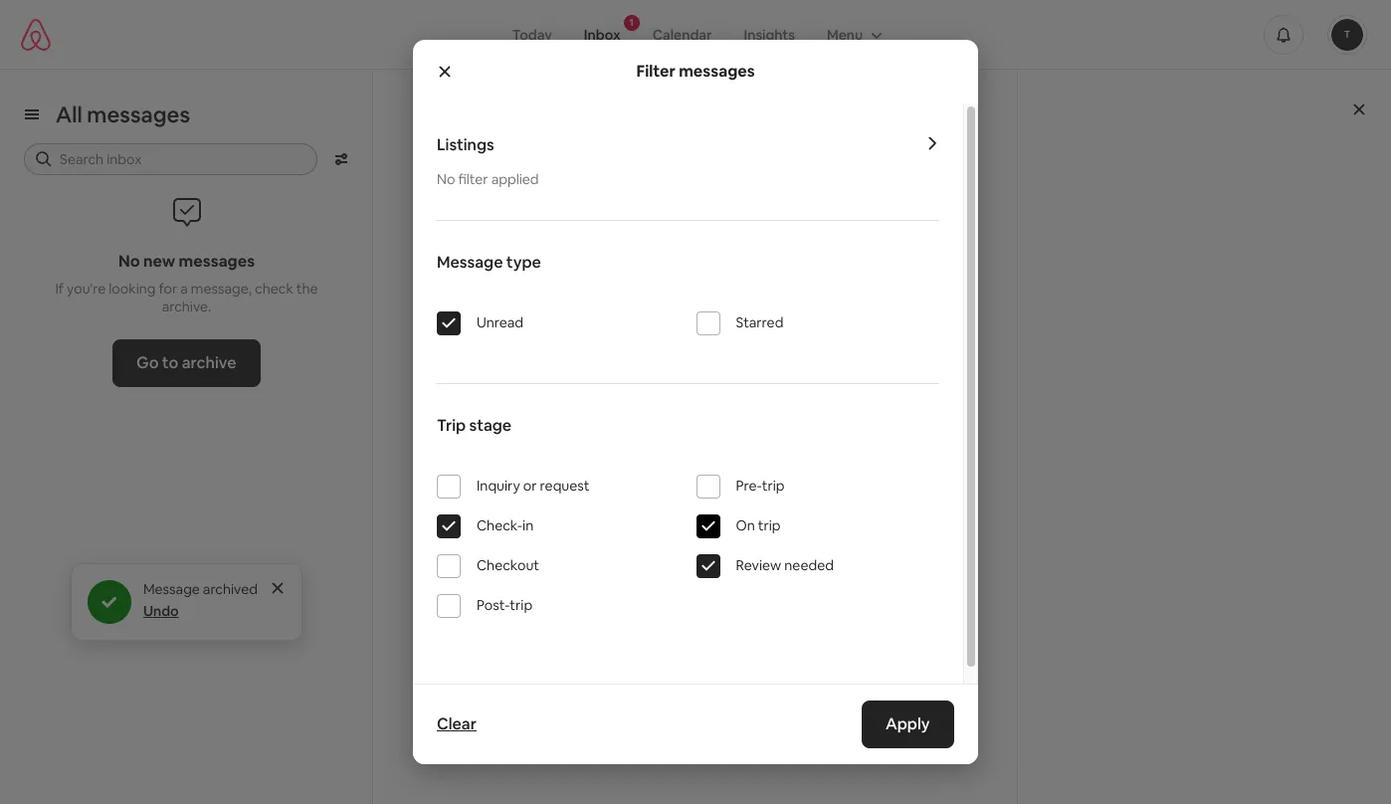 Task type: locate. For each thing, give the bounding box(es) containing it.
0 vertical spatial group
[[811, 15, 895, 53]]

0 vertical spatial no
[[437, 170, 455, 188]]

0 vertical spatial trip
[[762, 477, 785, 495]]

starred
[[736, 313, 784, 331]]

inquiry or request
[[477, 477, 590, 495]]

message up 'undo' button
[[143, 580, 200, 598]]

2 vertical spatial messages
[[179, 251, 255, 272]]

0 horizontal spatial message
[[143, 580, 200, 598]]

no new messages if you're looking for a message, check the archive.
[[55, 251, 318, 315]]

undo
[[143, 602, 179, 620]]

no inside filter messages dialog
[[437, 170, 455, 188]]

on trip
[[736, 517, 781, 534]]

trip up on trip
[[762, 477, 785, 495]]

trip
[[762, 477, 785, 495], [758, 517, 781, 534], [510, 596, 533, 614]]

1 vertical spatial message
[[143, 580, 200, 598]]

check-in
[[477, 517, 534, 534]]

0 vertical spatial messages
[[679, 61, 755, 82]]

today link
[[496, 15, 568, 53]]

message for message archived undo
[[143, 580, 200, 598]]

trip
[[437, 415, 466, 436]]

apply button
[[862, 701, 954, 748]]

1
[[629, 15, 634, 28]]

or
[[523, 477, 537, 495]]

messages up 'search' text field
[[87, 101, 190, 128]]

on
[[736, 517, 755, 534]]

1 horizontal spatial group
[[811, 15, 895, 53]]

you're
[[67, 280, 106, 298]]

1 horizontal spatial message
[[437, 252, 503, 273]]

request
[[540, 477, 590, 495]]

all
[[56, 101, 82, 128]]

0 vertical spatial message
[[437, 252, 503, 273]]

message inside message archived undo
[[143, 580, 200, 598]]

1 vertical spatial no
[[118, 251, 140, 272]]

no inside no new messages if you're looking for a message, check the archive.
[[118, 251, 140, 272]]

all messages heading
[[56, 101, 190, 128]]

messages up message,
[[179, 251, 255, 272]]

trip for on trip
[[758, 517, 781, 534]]

for
[[159, 280, 177, 298]]

trip down the 'checkout'
[[510, 596, 533, 614]]

messages for filter messages
[[679, 61, 755, 82]]

archive.
[[162, 298, 211, 315]]

group
[[811, 15, 895, 53], [71, 563, 303, 641]]

message inside dialog
[[437, 252, 503, 273]]

message type
[[437, 252, 541, 273]]

all messages
[[56, 101, 190, 128]]

insights
[[744, 25, 795, 43]]

0 horizontal spatial group
[[71, 563, 303, 641]]

no
[[437, 170, 455, 188], [118, 251, 140, 272]]

messages for all messages
[[87, 101, 190, 128]]

messages
[[679, 61, 755, 82], [87, 101, 190, 128], [179, 251, 255, 272]]

success image
[[101, 594, 117, 610]]

calendar link
[[637, 15, 728, 53]]

new
[[143, 251, 175, 272]]

go to archive
[[137, 352, 237, 373]]

message,
[[191, 280, 252, 298]]

1 horizontal spatial no
[[437, 170, 455, 188]]

1 vertical spatial messages
[[87, 101, 190, 128]]

no filter applied
[[437, 170, 539, 188]]

filter messages
[[636, 61, 755, 82]]

needed
[[785, 556, 834, 574]]

0 horizontal spatial no
[[118, 251, 140, 272]]

message
[[437, 252, 503, 273], [143, 580, 200, 598]]

no left filter
[[437, 170, 455, 188]]

messages down calendar link
[[679, 61, 755, 82]]

archive
[[182, 352, 237, 373]]

looking
[[109, 280, 156, 298]]

trip stage
[[437, 415, 512, 436]]

message for message type
[[437, 252, 503, 273]]

pre-trip
[[736, 477, 785, 495]]

calendar
[[653, 25, 712, 43]]

message left type
[[437, 252, 503, 273]]

2 vertical spatial trip
[[510, 596, 533, 614]]

checkout
[[477, 556, 539, 574]]

filter
[[458, 170, 488, 188]]

check-
[[477, 517, 523, 534]]

messages inside dialog
[[679, 61, 755, 82]]

no up the looking
[[118, 251, 140, 272]]

applied
[[491, 170, 539, 188]]

trip right on
[[758, 517, 781, 534]]

filter
[[636, 61, 676, 82]]

go
[[137, 352, 159, 373]]

1 vertical spatial group
[[71, 563, 303, 641]]

1 vertical spatial trip
[[758, 517, 781, 534]]

inbox 1 calendar
[[584, 15, 712, 43]]



Task type: vqa. For each thing, say whether or not it's contained in the screenshot.
Trip stage
yes



Task type: describe. For each thing, give the bounding box(es) containing it.
undo button
[[143, 602, 179, 620]]

if
[[55, 280, 64, 298]]

a
[[180, 280, 188, 298]]

insights link
[[728, 15, 811, 53]]

no for filter
[[437, 170, 455, 188]]

filter messages dialog
[[413, 40, 978, 764]]

inquiry
[[477, 477, 520, 495]]

review needed
[[736, 556, 834, 574]]

stage
[[469, 415, 512, 436]]

no for new
[[118, 251, 140, 272]]

messages inside no new messages if you're looking for a message, check the archive.
[[179, 251, 255, 272]]

listings
[[437, 134, 494, 155]]

group containing message archived
[[71, 563, 303, 641]]

message archived undo
[[143, 580, 258, 620]]

check
[[255, 280, 293, 298]]

to
[[162, 352, 179, 373]]

pre-
[[736, 477, 762, 495]]

today
[[512, 25, 552, 43]]

unread
[[477, 313, 524, 331]]

apply
[[886, 714, 931, 734]]

go to archive button
[[113, 339, 261, 387]]

trip for pre-trip
[[762, 477, 785, 495]]

post-trip
[[477, 596, 533, 614]]

the
[[296, 280, 318, 298]]

clear
[[437, 714, 477, 734]]

archived
[[203, 580, 258, 598]]

inbox
[[584, 25, 621, 43]]

clear button
[[427, 705, 487, 744]]

trip for post-trip
[[510, 596, 533, 614]]

in
[[523, 517, 534, 534]]

review
[[736, 556, 781, 574]]

type
[[506, 252, 541, 273]]

Search text field
[[60, 149, 304, 169]]

post-
[[477, 596, 510, 614]]



